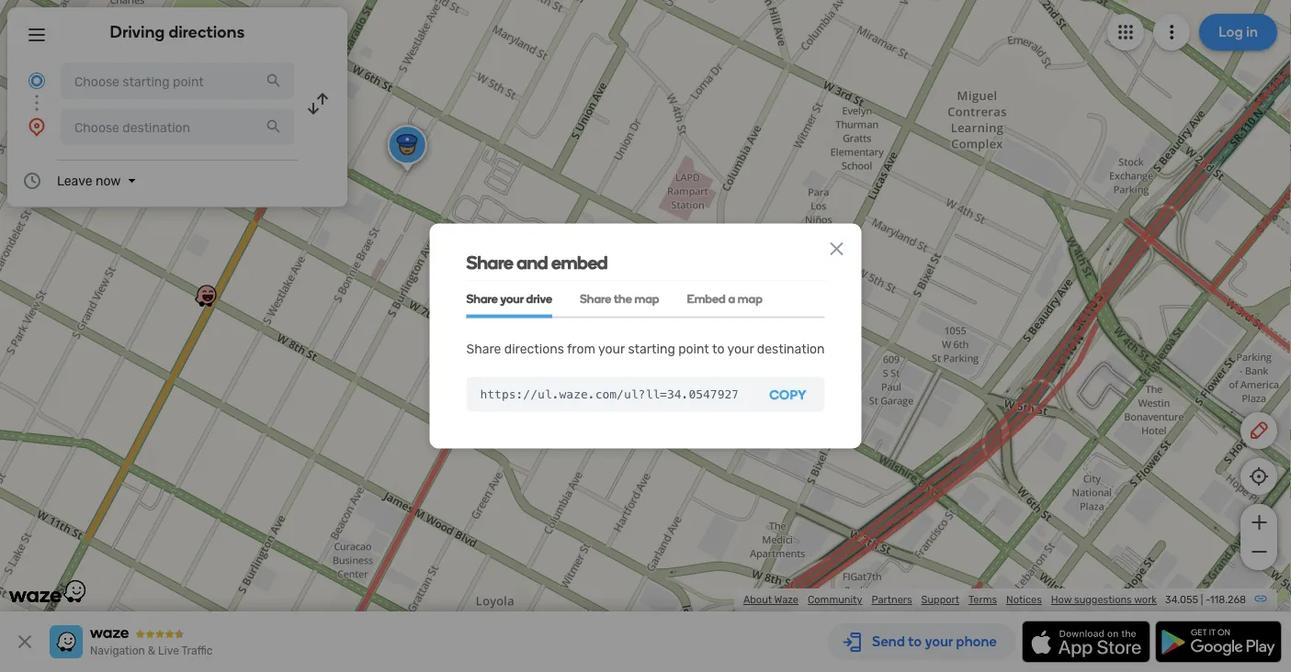 Task type: locate. For each thing, give the bounding box(es) containing it.
community
[[808, 594, 862, 606]]

share your drive
[[466, 291, 552, 306]]

your left drive
[[500, 291, 524, 306]]

your right from
[[598, 342, 625, 357]]

0 horizontal spatial x image
[[14, 631, 36, 653]]

1 horizontal spatial x image
[[826, 238, 848, 260]]

embed
[[551, 251, 608, 273]]

now
[[95, 173, 121, 188]]

x image
[[826, 238, 848, 260], [14, 631, 36, 653]]

share your drive link
[[466, 281, 552, 318]]

starting
[[628, 342, 675, 357]]

community link
[[808, 594, 862, 606]]

share
[[466, 251, 513, 273], [466, 291, 498, 306], [580, 291, 611, 306], [466, 342, 501, 357]]

directions left from
[[504, 342, 564, 357]]

destination
[[757, 342, 825, 357]]

None field
[[466, 377, 751, 412]]

notices
[[1006, 594, 1042, 606]]

directions
[[169, 22, 245, 42], [504, 342, 564, 357]]

clock image
[[21, 170, 43, 192]]

map right a
[[738, 291, 763, 306]]

&
[[148, 645, 155, 658]]

share left drive
[[466, 291, 498, 306]]

1 horizontal spatial map
[[738, 291, 763, 306]]

1 map from the left
[[634, 291, 659, 306]]

0 horizontal spatial your
[[500, 291, 524, 306]]

navigation
[[90, 645, 145, 658]]

point
[[678, 342, 709, 357]]

map for embed a map
[[738, 291, 763, 306]]

about waze community partners support terms notices how suggestions work 34.055 | -118.268
[[743, 594, 1246, 606]]

1 vertical spatial x image
[[14, 631, 36, 653]]

|
[[1201, 594, 1203, 606]]

1 horizontal spatial your
[[598, 342, 625, 357]]

embed a map link
[[687, 281, 763, 318]]

partners
[[872, 594, 912, 606]]

1 horizontal spatial directions
[[504, 342, 564, 357]]

share down share your drive link
[[466, 342, 501, 357]]

navigation & live traffic
[[90, 645, 213, 658]]

share and embed
[[466, 251, 608, 273]]

34.055
[[1165, 594, 1198, 606]]

live
[[158, 645, 179, 658]]

0 vertical spatial x image
[[826, 238, 848, 260]]

2 map from the left
[[738, 291, 763, 306]]

your
[[500, 291, 524, 306], [598, 342, 625, 357], [727, 342, 754, 357]]

share for share the map
[[580, 291, 611, 306]]

leave now
[[57, 173, 121, 188]]

share the map
[[580, 291, 659, 306]]

share up share your drive
[[466, 251, 513, 273]]

map right the
[[634, 291, 659, 306]]

0 vertical spatial directions
[[169, 22, 245, 42]]

1 vertical spatial directions
[[504, 342, 564, 357]]

map
[[634, 291, 659, 306], [738, 291, 763, 306]]

0 horizontal spatial directions
[[169, 22, 245, 42]]

embed
[[687, 291, 726, 306]]

0 horizontal spatial map
[[634, 291, 659, 306]]

directions up choose starting point "text field"
[[169, 22, 245, 42]]

your right to
[[727, 342, 754, 357]]

current location image
[[26, 70, 48, 92]]

share left the
[[580, 291, 611, 306]]

location image
[[26, 116, 48, 138]]

directions for driving
[[169, 22, 245, 42]]

Choose starting point text field
[[61, 62, 294, 99]]

pencil image
[[1248, 420, 1270, 442]]

from
[[567, 342, 595, 357]]

share for share and embed
[[466, 251, 513, 273]]



Task type: describe. For each thing, give the bounding box(es) containing it.
terms link
[[969, 594, 997, 606]]

work
[[1134, 594, 1157, 606]]

notices link
[[1006, 594, 1042, 606]]

support
[[921, 594, 959, 606]]

directions for share
[[504, 342, 564, 357]]

-
[[1206, 594, 1210, 606]]

about
[[743, 594, 772, 606]]

share for share directions from your starting point to your destination
[[466, 342, 501, 357]]

terms
[[969, 594, 997, 606]]

copy
[[769, 387, 806, 402]]

support link
[[921, 594, 959, 606]]

traffic
[[181, 645, 213, 658]]

link image
[[1253, 592, 1268, 606]]

a
[[728, 291, 735, 306]]

to
[[712, 342, 725, 357]]

embed a map
[[687, 291, 763, 306]]

share directions from your starting point to your destination
[[466, 342, 825, 357]]

the
[[614, 291, 632, 306]]

Choose destination text field
[[61, 108, 294, 145]]

how suggestions work link
[[1051, 594, 1157, 606]]

copy button
[[751, 377, 825, 412]]

your inside share your drive link
[[500, 291, 524, 306]]

suggestions
[[1074, 594, 1132, 606]]

zoom in image
[[1247, 512, 1270, 534]]

map for share the map
[[634, 291, 659, 306]]

waze
[[774, 594, 798, 606]]

share for share your drive
[[466, 291, 498, 306]]

driving
[[110, 22, 165, 42]]

about waze link
[[743, 594, 798, 606]]

how
[[1051, 594, 1072, 606]]

partners link
[[872, 594, 912, 606]]

share the map link
[[580, 281, 659, 318]]

2 horizontal spatial your
[[727, 342, 754, 357]]

118.268
[[1210, 594, 1246, 606]]

and
[[517, 251, 548, 273]]

leave
[[57, 173, 92, 188]]

drive
[[526, 291, 552, 306]]

zoom out image
[[1247, 541, 1270, 563]]

driving directions
[[110, 22, 245, 42]]



Task type: vqa. For each thing, say whether or not it's contained in the screenshot.
Copy
yes



